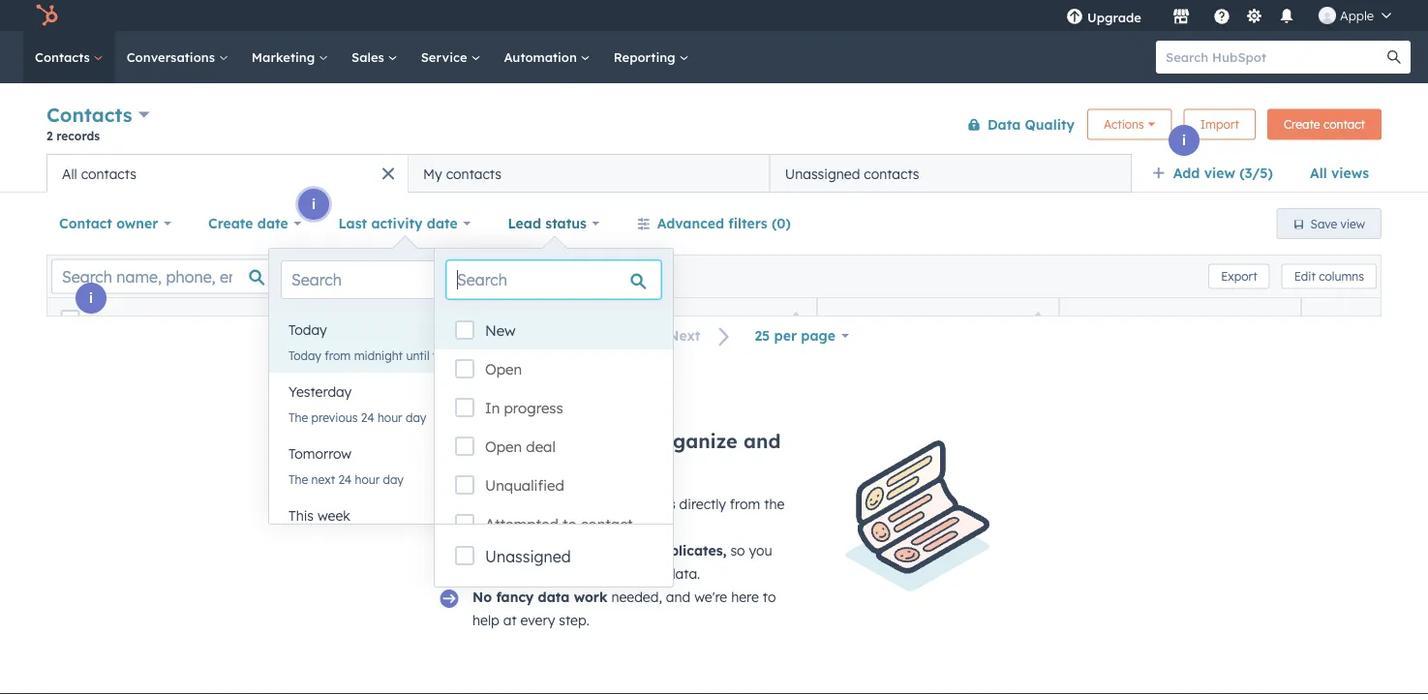 Task type: locate. For each thing, give the bounding box(es) containing it.
1 all from the left
[[1310, 165, 1327, 182]]

needed, and we're here to help at every step.
[[473, 589, 776, 629]]

1 vertical spatial today
[[289, 348, 321, 363]]

automation
[[504, 49, 581, 65]]

from up yesterday
[[325, 348, 351, 363]]

press to sort. image right new
[[551, 311, 558, 325]]

2 today from the top
[[289, 348, 321, 363]]

contacts for all contacts
[[81, 165, 136, 182]]

0 horizontal spatial from
[[325, 348, 351, 363]]

create up all views
[[1284, 117, 1321, 132]]

all down the 2 records
[[62, 165, 77, 182]]

0 horizontal spatial import
[[473, 496, 522, 513]]

hubspot image
[[35, 4, 58, 27]]

the up 'clean'
[[627, 542, 648, 559]]

service link
[[409, 31, 492, 83]]

2 vertical spatial i
[[89, 290, 93, 307]]

to down or
[[563, 515, 577, 534]]

1 horizontal spatial from
[[730, 496, 761, 513]]

2 vertical spatial i button
[[76, 283, 107, 314]]

actions button
[[1088, 109, 1173, 140]]

your up fancy
[[508, 566, 537, 583]]

advanced filters (0) button
[[624, 204, 804, 243]]

create for create contact
[[1284, 117, 1321, 132]]

hour up tomorrow 'button'
[[378, 410, 402, 425]]

2 press to sort. image from the left
[[551, 311, 558, 325]]

organize
[[653, 429, 738, 453]]

from right directly
[[730, 496, 761, 513]]

0 vertical spatial contact
[[1324, 117, 1366, 132]]

add down "import" button
[[1174, 165, 1200, 182]]

1 vertical spatial contact
[[581, 515, 633, 534]]

last inside "dropdown button"
[[338, 215, 367, 232]]

2 the from the top
[[289, 472, 308, 487]]

owner
[[116, 215, 158, 232], [899, 312, 944, 327]]

i up add view (3/5) popup button
[[1182, 132, 1186, 149]]

all
[[1310, 165, 1327, 182], [62, 165, 77, 182]]

1 horizontal spatial owner
[[899, 312, 944, 327]]

24 for yesterday
[[361, 410, 374, 425]]

my contacts button
[[408, 154, 770, 193]]

1 date from the left
[[257, 215, 288, 232]]

1 vertical spatial owner
[[899, 312, 944, 327]]

0 vertical spatial contacts
[[35, 49, 94, 65]]

hour inside 'yesterday the previous 24 hour day'
[[378, 410, 402, 425]]

i down contact owner "popup button"
[[89, 290, 93, 307]]

1 horizontal spatial view
[[1341, 216, 1366, 231]]

add inside 'add more contacts to organize and identify promising leads'
[[438, 429, 476, 453]]

apps
[[510, 519, 542, 536]]

0 horizontal spatial create
[[208, 215, 253, 232]]

press to sort. element
[[308, 311, 316, 328], [551, 311, 558, 328], [793, 311, 800, 328], [1035, 311, 1042, 328]]

2 horizontal spatial the
[[764, 496, 785, 513]]

open down new
[[485, 360, 522, 379]]

search search field down lead status dropdown button
[[446, 261, 661, 299]]

1 search search field from the left
[[281, 261, 528, 299]]

records
[[56, 128, 100, 143]]

create contact
[[1284, 117, 1366, 132]]

0 horizontal spatial help
[[473, 612, 500, 629]]

1 horizontal spatial i button
[[298, 189, 329, 220]]

last activity date
[[338, 215, 458, 232]]

open left deal
[[485, 438, 522, 456]]

1 horizontal spatial date
[[427, 215, 458, 232]]

view
[[1204, 165, 1236, 182], [1341, 216, 1366, 231]]

lead status
[[508, 215, 587, 232]]

import button
[[1184, 109, 1256, 140]]

2 press to sort. element from the left
[[551, 311, 558, 328]]

the
[[433, 348, 450, 363], [764, 496, 785, 513], [627, 542, 648, 559]]

sales
[[352, 49, 388, 65]]

0 vertical spatial contact owner
[[59, 215, 158, 232]]

and right organize in the bottom of the page
[[744, 429, 781, 453]]

unassigned contacts
[[785, 165, 920, 182]]

view inside popup button
[[1204, 165, 1236, 182]]

last down the columns at top
[[1324, 312, 1353, 327]]

0 horizontal spatial date
[[257, 215, 288, 232]]

reporting
[[614, 49, 679, 65]]

1 vertical spatial i
[[312, 196, 316, 213]]

i down all contacts button
[[312, 196, 316, 213]]

to left organize in the bottom of the page
[[627, 429, 647, 453]]

today
[[289, 322, 327, 338], [289, 348, 321, 363]]

1 horizontal spatial day
[[406, 410, 426, 425]]

email
[[355, 312, 394, 327]]

press to sort. element left email
[[308, 311, 316, 328]]

add
[[1174, 165, 1200, 182], [438, 429, 476, 453]]

0 horizontal spatial the
[[433, 348, 450, 363]]

press to sort. element left 'page'
[[793, 311, 800, 328]]

at
[[503, 612, 517, 629]]

unassigned contacts button
[[770, 154, 1132, 193]]

create inside popup button
[[208, 215, 253, 232]]

contacts
[[81, 165, 136, 182], [446, 165, 502, 182], [864, 165, 920, 182], [538, 429, 621, 453], [618, 496, 676, 513]]

hour
[[378, 410, 402, 425], [355, 472, 380, 487]]

sync
[[583, 496, 613, 513]]

0 horizontal spatial press to sort. image
[[308, 311, 316, 325]]

the inside directly from the other apps your business uses.
[[764, 496, 785, 513]]

filters
[[729, 215, 768, 232]]

unassigned down apps
[[485, 547, 571, 567]]

next
[[311, 472, 335, 487]]

to right here
[[763, 589, 776, 606]]

business up data
[[540, 566, 595, 583]]

the inside tomorrow the next 24 hour day
[[289, 472, 308, 487]]

1 vertical spatial add
[[438, 429, 476, 453]]

open
[[485, 360, 522, 379], [485, 438, 522, 456]]

0 vertical spatial i button
[[1169, 125, 1200, 156]]

1 horizontal spatial you
[[749, 542, 773, 559]]

menu
[[1053, 0, 1405, 31]]

activity
[[371, 215, 423, 232]]

1 vertical spatial 24
[[338, 472, 352, 487]]

0 horizontal spatial add
[[438, 429, 476, 453]]

open for open deal
[[485, 438, 522, 456]]

2 you from the left
[[749, 542, 773, 559]]

i button up add view (3/5) in the top of the page
[[1169, 125, 1200, 156]]

0 horizontal spatial contact
[[59, 215, 112, 232]]

unassigned for unassigned
[[485, 547, 571, 567]]

1 horizontal spatial last
[[1324, 312, 1353, 327]]

0 vertical spatial unassigned
[[785, 165, 860, 182]]

day inside 'yesterday the previous 24 hour day'
[[406, 410, 426, 425]]

actions
[[1104, 117, 1144, 132]]

(3/5)
[[1240, 165, 1273, 182]]

0 vertical spatial last
[[338, 215, 367, 232]]

i button left 'name'
[[76, 283, 107, 314]]

24 for tomorrow
[[338, 472, 352, 487]]

progress
[[504, 399, 563, 417]]

business up we'll help you remove the duplicates,
[[578, 519, 633, 536]]

your inside directly from the other apps your business uses.
[[546, 519, 574, 536]]

phone
[[598, 312, 640, 327]]

24 inside 'yesterday the previous 24 hour day'
[[361, 410, 374, 425]]

1 horizontal spatial your
[[546, 519, 574, 536]]

day for yesterday
[[406, 410, 426, 425]]

date
[[257, 215, 288, 232], [427, 215, 458, 232]]

0 horizontal spatial owner
[[116, 215, 158, 232]]

0 vertical spatial the
[[433, 348, 450, 363]]

new
[[485, 322, 516, 340]]

every
[[521, 612, 555, 629]]

Search search field
[[281, 261, 528, 299], [446, 261, 661, 299]]

Search HubSpot search field
[[1156, 41, 1394, 74]]

2 date from the left
[[427, 215, 458, 232]]

add left more
[[438, 429, 476, 453]]

2 list box from the left
[[435, 311, 673, 543]]

day up tomorrow 'button'
[[406, 410, 426, 425]]

search search field up email
[[281, 261, 528, 299]]

marketplaces image
[[1173, 9, 1190, 26]]

pagination navigation
[[567, 323, 742, 349]]

1 vertical spatial contact
[[840, 312, 895, 327]]

hour right next on the bottom left
[[355, 472, 380, 487]]

1 horizontal spatial add
[[1174, 165, 1200, 182]]

create inside button
[[1284, 117, 1321, 132]]

all views link
[[1298, 154, 1382, 193]]

1 horizontal spatial press to sort. image
[[1035, 311, 1042, 325]]

edit
[[1295, 269, 1316, 284]]

0 horizontal spatial 24
[[338, 472, 352, 487]]

2 vertical spatial to
[[763, 589, 776, 606]]

contacts inside button
[[864, 165, 920, 182]]

0 vertical spatial hour
[[378, 410, 402, 425]]

press to sort. image up 25 per page
[[793, 311, 800, 325]]

24 right next on the bottom left
[[338, 472, 352, 487]]

2 horizontal spatial to
[[763, 589, 776, 606]]

the left next on the bottom left
[[289, 472, 308, 487]]

this week button
[[269, 497, 540, 536]]

all left views
[[1310, 165, 1327, 182]]

1 vertical spatial your
[[508, 566, 537, 583]]

all views
[[1310, 165, 1369, 182]]

hour for yesterday
[[378, 410, 402, 425]]

yesterday button
[[269, 373, 540, 412]]

company
[[1140, 312, 1199, 327]]

0 vertical spatial add
[[1174, 165, 1200, 182]]

menu item
[[1155, 0, 1159, 31]]

2 open from the top
[[485, 438, 522, 456]]

0 vertical spatial 24
[[361, 410, 374, 425]]

0 horizontal spatial your
[[508, 566, 537, 583]]

1 horizontal spatial press to sort. image
[[551, 311, 558, 325]]

date down all contacts button
[[257, 215, 288, 232]]

unassigned for unassigned contacts
[[785, 165, 860, 182]]

0 horizontal spatial all
[[62, 165, 77, 182]]

1 horizontal spatial import
[[1201, 117, 1240, 132]]

the down yesterday
[[289, 410, 308, 425]]

help down apps
[[509, 542, 538, 559]]

0 horizontal spatial view
[[1204, 165, 1236, 182]]

import for import
[[1201, 117, 1240, 132]]

0 vertical spatial today
[[289, 322, 327, 338]]

press to sort. image left primary in the top of the page
[[1035, 311, 1042, 325]]

0 vertical spatial to
[[627, 429, 647, 453]]

import inside button
[[1201, 117, 1240, 132]]

press to sort. image
[[308, 311, 316, 325], [551, 311, 558, 325]]

0 horizontal spatial last
[[338, 215, 367, 232]]

1 vertical spatial business
[[540, 566, 595, 583]]

hour for tomorrow
[[355, 472, 380, 487]]

25
[[755, 327, 770, 344]]

last for last activity da
[[1324, 312, 1353, 327]]

import a file or sync contacts
[[473, 496, 676, 513]]

unassigned inside button
[[785, 165, 860, 182]]

0 horizontal spatial to
[[563, 515, 577, 534]]

0 vertical spatial create
[[1284, 117, 1321, 132]]

contacts up the records
[[46, 103, 132, 127]]

the
[[289, 410, 308, 425], [289, 472, 308, 487]]

list box
[[269, 311, 540, 559], [435, 311, 673, 543]]

3 press to sort. element from the left
[[793, 311, 800, 328]]

date inside "dropdown button"
[[427, 215, 458, 232]]

add inside add view (3/5) popup button
[[1174, 165, 1200, 182]]

0 horizontal spatial day
[[383, 472, 404, 487]]

view right save
[[1341, 216, 1366, 231]]

1 today from the top
[[289, 322, 327, 338]]

1 press to sort. element from the left
[[308, 311, 316, 328]]

press to sort. image for phone number
[[793, 311, 800, 325]]

1 horizontal spatial all
[[1310, 165, 1327, 182]]

view inside button
[[1341, 216, 1366, 231]]

1 vertical spatial the
[[289, 472, 308, 487]]

1 horizontal spatial to
[[627, 429, 647, 453]]

from inside today today from midnight until the current time
[[325, 348, 351, 363]]

0 vertical spatial business
[[578, 519, 633, 536]]

24 inside tomorrow the next 24 hour day
[[338, 472, 352, 487]]

my contacts
[[423, 165, 502, 182]]

0 horizontal spatial press to sort. image
[[793, 311, 800, 325]]

day up 'this week' button
[[383, 472, 404, 487]]

until
[[406, 348, 430, 363]]

so you grow your business with clean data.
[[473, 542, 773, 583]]

lead
[[508, 215, 541, 232]]

1 vertical spatial contacts
[[46, 103, 132, 127]]

import up add view (3/5) in the top of the page
[[1201, 117, 1240, 132]]

press to sort. image
[[793, 311, 800, 325], [1035, 311, 1042, 325]]

the right the 'until'
[[433, 348, 450, 363]]

day inside tomorrow the next 24 hour day
[[383, 472, 404, 487]]

4 press to sort. element from the left
[[1035, 311, 1042, 328]]

time
[[496, 348, 520, 363]]

0 vertical spatial import
[[1201, 117, 1240, 132]]

contacts inside contacts popup button
[[46, 103, 132, 127]]

save view button
[[1277, 208, 1382, 239]]

contacts down hubspot 'link'
[[35, 49, 94, 65]]

phone number
[[598, 312, 695, 327]]

contact up all views
[[1324, 117, 1366, 132]]

1 vertical spatial last
[[1324, 312, 1353, 327]]

24 right previous
[[361, 410, 374, 425]]

import for import a file or sync contacts
[[473, 496, 522, 513]]

0 horizontal spatial and
[[666, 589, 691, 606]]

0 vertical spatial and
[[744, 429, 781, 453]]

da
[[1418, 312, 1428, 327]]

data
[[988, 116, 1021, 133]]

1 horizontal spatial 24
[[361, 410, 374, 425]]

0 vertical spatial view
[[1204, 165, 1236, 182]]

help image
[[1213, 9, 1231, 26]]

add for add view (3/5)
[[1174, 165, 1200, 182]]

add more contacts to organize and identify promising leads
[[438, 429, 781, 477]]

0 vertical spatial from
[[325, 348, 351, 363]]

clean
[[629, 566, 663, 583]]

0 horizontal spatial you
[[542, 542, 568, 559]]

0 vertical spatial the
[[289, 410, 308, 425]]

the right directly
[[764, 496, 785, 513]]

1 horizontal spatial contact
[[840, 312, 895, 327]]

conversations link
[[115, 31, 240, 83]]

1 vertical spatial and
[[666, 589, 691, 606]]

contacts for my contacts
[[446, 165, 502, 182]]

menu containing apple
[[1053, 0, 1405, 31]]

0 horizontal spatial unassigned
[[485, 547, 571, 567]]

all inside button
[[62, 165, 77, 182]]

1 horizontal spatial contact
[[1324, 117, 1366, 132]]

1 vertical spatial to
[[563, 515, 577, 534]]

contact inside "popup button"
[[59, 215, 112, 232]]

2 press to sort. image from the left
[[1035, 311, 1042, 325]]

1 list box from the left
[[269, 311, 540, 559]]

your down file
[[546, 519, 574, 536]]

press to sort. image left email
[[308, 311, 316, 325]]

contacts inside 'add more contacts to organize and identify promising leads'
[[538, 429, 621, 453]]

columns
[[1319, 269, 1365, 284]]

you right so
[[749, 542, 773, 559]]

we're
[[695, 589, 728, 606]]

next button
[[662, 324, 742, 349]]

1 vertical spatial day
[[383, 472, 404, 487]]

last activity da
[[1324, 312, 1428, 327]]

0 vertical spatial contact
[[59, 215, 112, 232]]

contact inside list box
[[581, 515, 633, 534]]

1 vertical spatial from
[[730, 496, 761, 513]]

1 you from the left
[[542, 542, 568, 559]]

conversations
[[127, 49, 219, 65]]

and down 'data.'
[[666, 589, 691, 606]]

quality
[[1025, 116, 1075, 133]]

i button right the create date
[[298, 189, 329, 220]]

1 horizontal spatial the
[[627, 542, 648, 559]]

the for tomorrow
[[289, 472, 308, 487]]

1 press to sort. image from the left
[[793, 311, 800, 325]]

file
[[539, 496, 560, 513]]

last left activity
[[338, 215, 367, 232]]

notifications button
[[1271, 0, 1304, 31]]

0 vertical spatial i
[[1182, 132, 1186, 149]]

tomorrow button
[[269, 435, 540, 474]]

1 horizontal spatial and
[[744, 429, 781, 453]]

1 horizontal spatial i
[[312, 196, 316, 213]]

1 vertical spatial create
[[208, 215, 253, 232]]

search button
[[1378, 41, 1411, 74]]

unassigned up (0) at the top of the page
[[785, 165, 860, 182]]

date right activity
[[427, 215, 458, 232]]

create down all contacts button
[[208, 215, 253, 232]]

in
[[485, 399, 500, 417]]

1 vertical spatial hour
[[355, 472, 380, 487]]

press to sort. element left primary in the top of the page
[[1035, 311, 1042, 328]]

hour inside tomorrow the next 24 hour day
[[355, 472, 380, 487]]

contact down sync
[[581, 515, 633, 534]]

view for add
[[1204, 165, 1236, 182]]

contact
[[59, 215, 112, 232], [840, 312, 895, 327]]

1 open from the top
[[485, 360, 522, 379]]

contact owner button
[[46, 204, 184, 243]]

view for save
[[1341, 216, 1366, 231]]

press to sort. element left previous page icon
[[551, 311, 558, 328]]

import up other
[[473, 496, 522, 513]]

list box containing new
[[435, 311, 673, 543]]

you down 'attempted to contact'
[[542, 542, 568, 559]]

1 horizontal spatial create
[[1284, 117, 1321, 132]]

to inside 'add more contacts to organize and identify promising leads'
[[627, 429, 647, 453]]

marketing
[[252, 49, 319, 65]]

0 vertical spatial your
[[546, 519, 574, 536]]

help down no
[[473, 612, 500, 629]]

1 the from the top
[[289, 410, 308, 425]]

press to sort. element for phone number
[[793, 311, 800, 328]]

0 horizontal spatial contact owner
[[59, 215, 158, 232]]

your inside so you grow your business with clean data.
[[508, 566, 537, 583]]

2
[[46, 128, 53, 143]]

we'll help you remove the duplicates,
[[473, 542, 727, 559]]

2 horizontal spatial i button
[[1169, 125, 1200, 156]]

1 vertical spatial help
[[473, 612, 500, 629]]

0 vertical spatial open
[[485, 360, 522, 379]]

view left "(3/5)"
[[1204, 165, 1236, 182]]

2 search search field from the left
[[446, 261, 661, 299]]

help inside needed, and we're here to help at every step.
[[473, 612, 500, 629]]

2 all from the left
[[62, 165, 77, 182]]

1 vertical spatial open
[[485, 438, 522, 456]]

1 vertical spatial import
[[473, 496, 522, 513]]

1 horizontal spatial contact owner
[[840, 312, 944, 327]]

0 horizontal spatial contact
[[581, 515, 633, 534]]

primary company
[[1082, 312, 1199, 327]]

promising
[[518, 453, 616, 477]]

i
[[1182, 132, 1186, 149], [312, 196, 316, 213], [89, 290, 93, 307]]

fancy
[[496, 589, 534, 606]]

the inside 'yesterday the previous 24 hour day'
[[289, 410, 308, 425]]



Task type: vqa. For each thing, say whether or not it's contained in the screenshot.
Notifications
no



Task type: describe. For each thing, give the bounding box(es) containing it.
automation link
[[492, 31, 602, 83]]

help button
[[1206, 0, 1239, 31]]

edit columns
[[1295, 269, 1365, 284]]

save view
[[1311, 216, 1366, 231]]

bob builder image
[[1319, 7, 1336, 24]]

notifications image
[[1278, 9, 1296, 26]]

settings link
[[1243, 5, 1267, 26]]

open for open
[[485, 360, 522, 379]]

primary
[[1082, 312, 1137, 327]]

unqualified
[[485, 476, 564, 495]]

per
[[774, 327, 797, 344]]

no
[[473, 589, 492, 606]]

directly from the other apps your business uses.
[[473, 496, 785, 536]]

this week
[[289, 507, 350, 524]]

save
[[1311, 216, 1338, 231]]

last activity date button
[[326, 204, 484, 243]]

create date button
[[196, 204, 314, 243]]

date inside popup button
[[257, 215, 288, 232]]

search image
[[1388, 50, 1401, 64]]

list box containing today
[[269, 311, 540, 559]]

to inside needed, and we're here to help at every step.
[[763, 589, 776, 606]]

Search name, phone, email addresses, or company search field
[[51, 259, 280, 294]]

the for yesterday
[[289, 410, 308, 425]]

views
[[1332, 165, 1369, 182]]

data.
[[667, 566, 700, 583]]

primary company column header
[[1060, 298, 1303, 341]]

in progress
[[485, 399, 563, 417]]

search search field for new
[[446, 261, 661, 299]]

create date
[[208, 215, 288, 232]]

1 press to sort. image from the left
[[308, 311, 316, 325]]

create for create date
[[208, 215, 253, 232]]

my
[[423, 165, 442, 182]]

settings image
[[1246, 8, 1263, 26]]

status
[[546, 215, 587, 232]]

tomorrow
[[289, 445, 352, 462]]

hubspot link
[[23, 4, 73, 27]]

deal
[[526, 438, 556, 456]]

next
[[668, 328, 701, 344]]

contacts button
[[46, 101, 150, 129]]

identify
[[438, 453, 513, 477]]

contacts link
[[23, 31, 115, 83]]

today today from midnight until the current time
[[289, 322, 520, 363]]

advanced filters (0)
[[657, 215, 791, 232]]

name
[[108, 312, 143, 327]]

1 vertical spatial i button
[[298, 189, 329, 220]]

attempted
[[485, 515, 559, 534]]

search search field for today from midnight until the current time
[[281, 261, 528, 299]]

25 per page
[[755, 327, 836, 344]]

duplicates,
[[653, 542, 727, 559]]

business inside directly from the other apps your business uses.
[[578, 519, 633, 536]]

press to sort. image for contact owner
[[1035, 311, 1042, 325]]

upgrade
[[1087, 9, 1142, 25]]

contacts for unassigned contacts
[[864, 165, 920, 182]]

this
[[289, 507, 314, 524]]

activity
[[1357, 312, 1415, 327]]

we'll
[[473, 542, 505, 559]]

today button
[[269, 311, 540, 350]]

1 vertical spatial contact owner
[[840, 312, 944, 327]]

0 horizontal spatial i
[[89, 290, 93, 307]]

add for add more contacts to organize and identify promising leads
[[438, 429, 476, 453]]

owner inside contact owner "popup button"
[[116, 215, 158, 232]]

attempted to contact
[[485, 515, 633, 534]]

add view (3/5) button
[[1140, 154, 1298, 193]]

export button
[[1209, 264, 1270, 289]]

with
[[599, 566, 626, 583]]

apple button
[[1307, 0, 1403, 31]]

and inside 'add more contacts to organize and identify promising leads'
[[744, 429, 781, 453]]

a
[[526, 496, 535, 513]]

upgrade image
[[1066, 9, 1084, 26]]

other
[[473, 519, 506, 536]]

more
[[482, 429, 532, 453]]

(0)
[[772, 215, 791, 232]]

0 vertical spatial help
[[509, 542, 538, 559]]

sales link
[[340, 31, 409, 83]]

number
[[643, 312, 695, 327]]

marketplaces button
[[1161, 0, 1202, 31]]

2 horizontal spatial i
[[1182, 132, 1186, 149]]

day for tomorrow
[[383, 472, 404, 487]]

and inside needed, and we're here to help at every step.
[[666, 589, 691, 606]]

directly
[[679, 496, 726, 513]]

data
[[538, 589, 570, 606]]

or
[[564, 496, 579, 513]]

you inside so you grow your business with clean data.
[[749, 542, 773, 559]]

from inside directly from the other apps your business uses.
[[730, 496, 761, 513]]

all for all views
[[1310, 165, 1327, 182]]

so
[[731, 542, 745, 559]]

open deal
[[485, 438, 556, 456]]

all contacts button
[[46, 154, 408, 193]]

work
[[574, 589, 608, 606]]

press to sort. element for email
[[551, 311, 558, 328]]

add view (3/5)
[[1174, 165, 1273, 182]]

0 horizontal spatial i button
[[76, 283, 107, 314]]

all for all contacts
[[62, 165, 77, 182]]

data quality button
[[955, 105, 1076, 144]]

tomorrow the next 24 hour day
[[289, 445, 404, 487]]

business inside so you grow your business with clean data.
[[540, 566, 595, 583]]

remove
[[572, 542, 623, 559]]

here
[[731, 589, 759, 606]]

last for last activity date
[[338, 215, 367, 232]]

step.
[[559, 612, 590, 629]]

previous page image
[[574, 326, 597, 349]]

contact inside button
[[1324, 117, 1366, 132]]

service
[[421, 49, 471, 65]]

data quality
[[988, 116, 1075, 133]]

contact owner inside "popup button"
[[59, 215, 158, 232]]

lead status button
[[495, 204, 613, 243]]

contacts banner
[[46, 99, 1382, 154]]

contacts inside contacts link
[[35, 49, 94, 65]]

to inside list box
[[563, 515, 577, 534]]

press to sort. element for contact owner
[[1035, 311, 1042, 328]]

the inside today today from midnight until the current time
[[433, 348, 450, 363]]

leads
[[622, 453, 673, 477]]

2 vertical spatial the
[[627, 542, 648, 559]]



